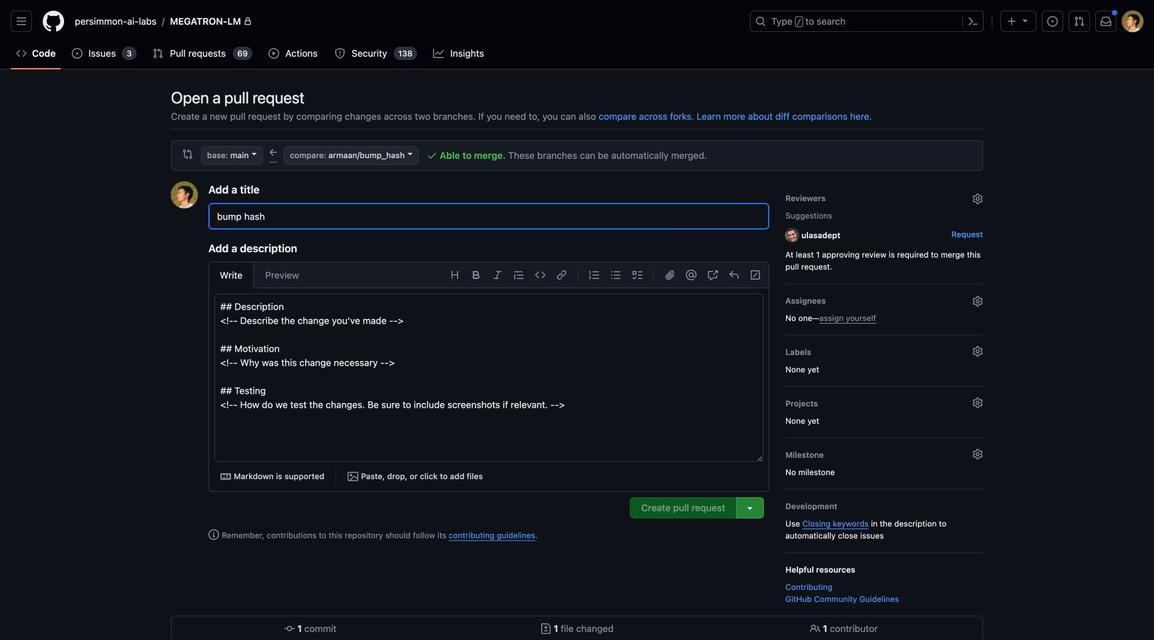 Task type: locate. For each thing, give the bounding box(es) containing it.
1 gear image from the top
[[973, 194, 984, 205]]

markdown image
[[221, 472, 231, 483]]

0 vertical spatial gear image
[[973, 296, 984, 307]]

1 vertical spatial gear image
[[973, 346, 984, 357]]

git compare image
[[182, 149, 193, 160]]

2 gear image from the top
[[973, 346, 984, 357]]

0 horizontal spatial git pull request image
[[153, 48, 163, 59]]

gear image
[[973, 194, 984, 205], [973, 346, 984, 357], [973, 398, 984, 409]]

0 vertical spatial gear image
[[973, 194, 984, 205]]

1 vertical spatial gear image
[[973, 449, 984, 460]]

triangle down image
[[1021, 15, 1031, 26]]

list
[[70, 11, 743, 32]]

plus image
[[1007, 16, 1018, 27]]

issue opened image
[[1048, 16, 1059, 27]]

check image
[[427, 150, 438, 161]]

play image
[[269, 48, 279, 59]]

2 vertical spatial gear image
[[973, 398, 984, 409]]

add a comment tab list
[[209, 262, 311, 289]]

code image
[[16, 48, 27, 59]]

image image
[[348, 472, 359, 483]]

issue opened image
[[72, 48, 82, 59]]

1 vertical spatial git pull request image
[[153, 48, 163, 59]]

git pull request image
[[1075, 16, 1085, 27], [153, 48, 163, 59]]

arrow left image
[[268, 147, 279, 158]]

0 vertical spatial git pull request image
[[1075, 16, 1085, 27]]

notifications image
[[1101, 16, 1112, 27]]

  text field
[[215, 295, 763, 462]]

gear image
[[973, 296, 984, 307], [973, 449, 984, 460]]

tab panel
[[209, 294, 769, 492]]

1 horizontal spatial git pull request image
[[1075, 16, 1085, 27]]



Task type: describe. For each thing, give the bounding box(es) containing it.
lock image
[[244, 17, 252, 25]]

people image
[[810, 624, 821, 635]]

3 gear image from the top
[[973, 398, 984, 409]]

@armaangoel78 image
[[171, 182, 198, 209]]

2 gear image from the top
[[973, 449, 984, 460]]

file diff image
[[541, 624, 552, 635]]

command palette image
[[968, 16, 979, 27]]

shield image
[[335, 48, 345, 59]]

homepage image
[[43, 11, 64, 32]]

graph image
[[433, 48, 444, 59]]

@ulasadept image
[[786, 229, 799, 242]]

git commit image
[[284, 624, 295, 635]]

Title text field
[[209, 203, 770, 230]]

info image
[[209, 530, 219, 541]]

git pull request image for issue opened image
[[153, 48, 163, 59]]

1 gear image from the top
[[973, 296, 984, 307]]

git pull request image for issue opened icon
[[1075, 16, 1085, 27]]



Task type: vqa. For each thing, say whether or not it's contained in the screenshot.
'Training'
no



